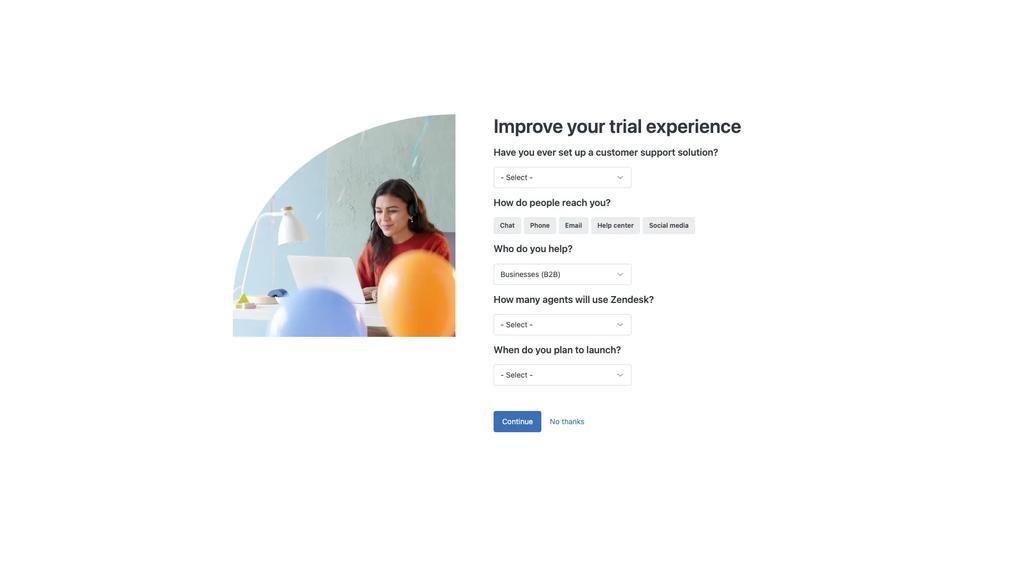 Task type: describe. For each thing, give the bounding box(es) containing it.
3 - select - button from the top
[[494, 365, 632, 386]]

support
[[641, 147, 676, 158]]

help center
[[598, 222, 634, 230]]

continue button
[[494, 412, 542, 433]]

set
[[559, 147, 573, 158]]

how for how many agents will use zendesk?
[[494, 294, 514, 305]]

continue
[[502, 417, 533, 426]]

customer service agent wearing a headset and sitting at a desk as balloons float through the air in celebration. image
[[233, 115, 494, 338]]

no thanks button
[[542, 412, 593, 433]]

email
[[565, 222, 582, 230]]

ever
[[537, 147, 557, 158]]

do for when
[[522, 345, 533, 356]]

- up "people"
[[530, 173, 533, 182]]

when
[[494, 345, 520, 356]]

social media button
[[643, 218, 696, 235]]

zendesk?
[[611, 294, 654, 305]]

- down "many"
[[530, 320, 533, 329]]

3 select from the top
[[506, 371, 528, 380]]

help center button
[[591, 218, 640, 235]]

who do you help?
[[494, 244, 573, 255]]

improve
[[494, 115, 563, 138]]

have you ever set up a customer support solution?
[[494, 147, 719, 158]]

1 - select - button from the top
[[494, 167, 632, 189]]

how for how do people reach you?
[[494, 198, 514, 209]]

who
[[494, 244, 514, 255]]

your
[[567, 115, 606, 138]]

have
[[494, 147, 516, 158]]

will
[[576, 294, 590, 305]]

2 - select - from the top
[[501, 320, 533, 329]]

media
[[670, 222, 689, 230]]

you for when
[[536, 345, 552, 356]]

1 - select - from the top
[[501, 173, 533, 182]]

chat button
[[494, 218, 521, 235]]

thanks
[[562, 417, 585, 426]]

experience
[[646, 115, 742, 138]]

- down the have
[[501, 173, 504, 182]]

agents
[[543, 294, 573, 305]]

to
[[576, 345, 585, 356]]

do for how
[[516, 198, 528, 209]]

do for who
[[517, 244, 528, 255]]

3 - select - from the top
[[501, 371, 533, 380]]

phone
[[530, 222, 550, 230]]

you for who
[[530, 244, 547, 255]]

no thanks
[[550, 417, 585, 426]]

businesses (b2b)
[[501, 270, 561, 279]]

email button
[[559, 218, 589, 235]]



Task type: locate. For each thing, give the bounding box(es) containing it.
do left "people"
[[516, 198, 528, 209]]

launch?
[[587, 345, 621, 356]]

0 vertical spatial - select -
[[501, 173, 533, 182]]

help?
[[549, 244, 573, 255]]

- select -
[[501, 173, 533, 182], [501, 320, 533, 329], [501, 371, 533, 380]]

you left help?
[[530, 244, 547, 255]]

how left "many"
[[494, 294, 514, 305]]

how do people reach you?
[[494, 198, 611, 209]]

do
[[516, 198, 528, 209], [517, 244, 528, 255], [522, 345, 533, 356]]

trial
[[610, 115, 642, 138]]

select up when
[[506, 320, 528, 329]]

0 vertical spatial do
[[516, 198, 528, 209]]

- down when
[[501, 371, 504, 380]]

people
[[530, 198, 560, 209]]

up
[[575, 147, 586, 158]]

no
[[550, 417, 560, 426]]

2 vertical spatial you
[[536, 345, 552, 356]]

2 vertical spatial do
[[522, 345, 533, 356]]

customer
[[596, 147, 639, 158]]

- select - up when
[[501, 320, 533, 329]]

- up when
[[501, 320, 504, 329]]

2 - select - button from the top
[[494, 314, 632, 336]]

chat
[[500, 222, 515, 230]]

- select - button down set
[[494, 167, 632, 189]]

select down when
[[506, 371, 528, 380]]

help
[[598, 222, 612, 230]]

social media
[[649, 222, 689, 230]]

how up chat
[[494, 198, 514, 209]]

0 vertical spatial - select - button
[[494, 167, 632, 189]]

(b2b)
[[541, 270, 561, 279]]

- select - button up plan
[[494, 314, 632, 336]]

0 vertical spatial how
[[494, 198, 514, 209]]

- select - button
[[494, 167, 632, 189], [494, 314, 632, 336], [494, 365, 632, 386]]

1 vertical spatial do
[[517, 244, 528, 255]]

- select - button down plan
[[494, 365, 632, 386]]

businesses
[[501, 270, 539, 279]]

2 vertical spatial select
[[506, 371, 528, 380]]

1 vertical spatial select
[[506, 320, 528, 329]]

when do you plan to launch?
[[494, 345, 621, 356]]

2 select from the top
[[506, 320, 528, 329]]

2 how from the top
[[494, 294, 514, 305]]

you left plan
[[536, 345, 552, 356]]

you?
[[590, 198, 611, 209]]

plan
[[554, 345, 573, 356]]

how
[[494, 198, 514, 209], [494, 294, 514, 305]]

0 vertical spatial you
[[519, 147, 535, 158]]

many
[[516, 294, 541, 305]]

1 vertical spatial - select - button
[[494, 314, 632, 336]]

1 vertical spatial how
[[494, 294, 514, 305]]

you
[[519, 147, 535, 158], [530, 244, 547, 255], [536, 345, 552, 356]]

- select - down when
[[501, 371, 533, 380]]

-
[[501, 173, 504, 182], [530, 173, 533, 182], [501, 320, 504, 329], [530, 320, 533, 329], [501, 371, 504, 380], [530, 371, 533, 380]]

center
[[614, 222, 634, 230]]

a
[[589, 147, 594, 158]]

- select - down the have
[[501, 173, 533, 182]]

solution?
[[678, 147, 719, 158]]

1 vertical spatial you
[[530, 244, 547, 255]]

improve your trial experience
[[494, 115, 742, 138]]

2 vertical spatial - select - button
[[494, 365, 632, 386]]

use
[[593, 294, 609, 305]]

businesses (b2b) button
[[494, 264, 632, 285]]

reach
[[563, 198, 588, 209]]

select down the have
[[506, 173, 528, 182]]

2 vertical spatial - select -
[[501, 371, 533, 380]]

1 select from the top
[[506, 173, 528, 182]]

phone button
[[524, 218, 556, 235]]

social
[[649, 222, 668, 230]]

you left ever
[[519, 147, 535, 158]]

how many agents will use zendesk?
[[494, 294, 654, 305]]

- down when do you plan to launch?
[[530, 371, 533, 380]]

1 vertical spatial - select -
[[501, 320, 533, 329]]

select
[[506, 173, 528, 182], [506, 320, 528, 329], [506, 371, 528, 380]]

do right who
[[517, 244, 528, 255]]

0 vertical spatial select
[[506, 173, 528, 182]]

1 how from the top
[[494, 198, 514, 209]]

do right when
[[522, 345, 533, 356]]



Task type: vqa. For each thing, say whether or not it's contained in the screenshot.
"Have you ever set up a customer support solution?"
yes



